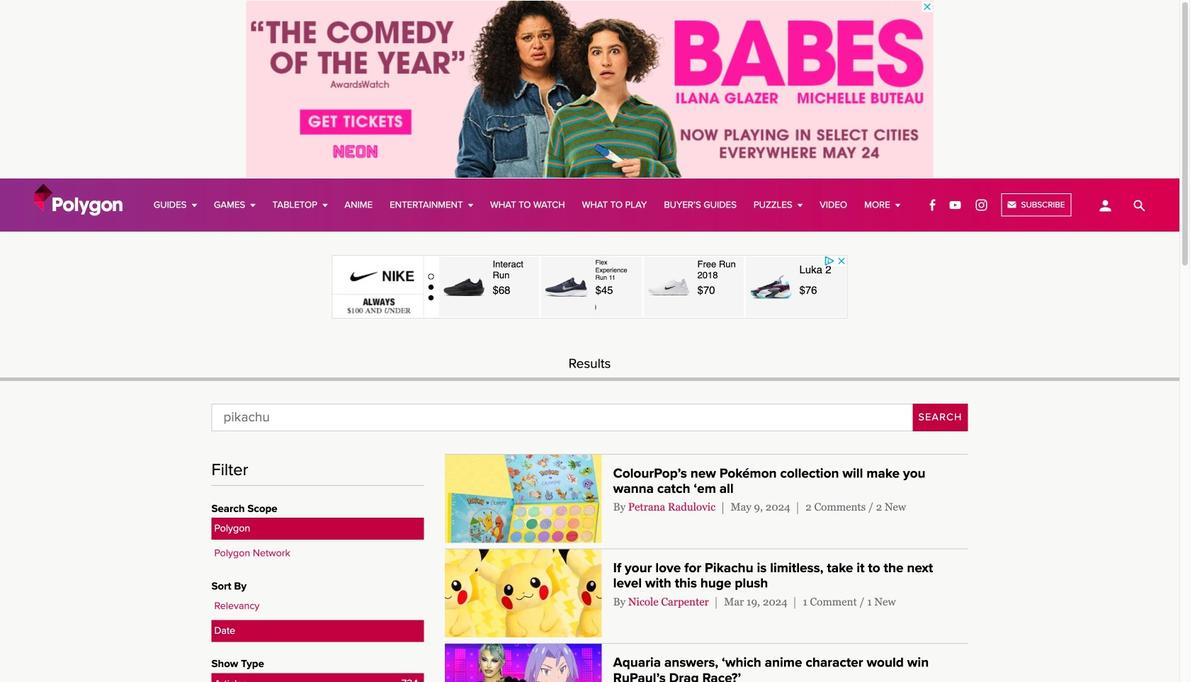 Task type: describe. For each thing, give the bounding box(es) containing it.
three big pikachu plushies in front of a thunderbolt background image
[[445, 550, 602, 638]]

1 vertical spatial advertisement element
[[332, 255, 848, 319]]



Task type: vqa. For each thing, say whether or not it's contained in the screenshot.
jim carrey sonic 'field'
no



Task type: locate. For each thing, give the bounding box(es) containing it.
a pokémon-inspired eyeshadow palette featuring a rainbow range of mattes and shimmers. image
[[445, 455, 602, 543]]

pikachu field
[[212, 404, 913, 432]]

0 vertical spatial advertisement element
[[246, 1, 934, 178]]

aquaria from drag race standing next to james from pokemon anime image
[[445, 644, 602, 683]]

advertisement element
[[246, 1, 934, 178], [332, 255, 848, 319]]



